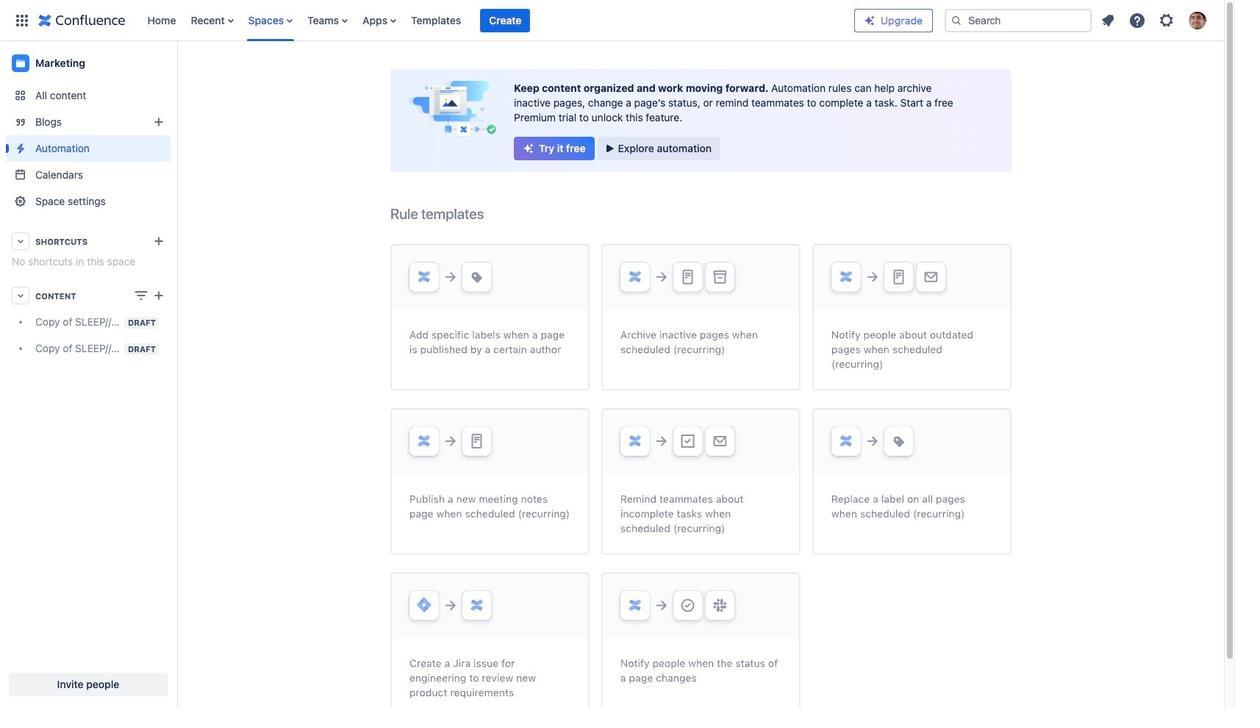 Task type: describe. For each thing, give the bounding box(es) containing it.
Search field
[[945, 8, 1092, 32]]

list for premium image
[[1095, 7, 1216, 33]]

create a blog image
[[150, 113, 168, 131]]

notification icon image
[[1100, 11, 1117, 29]]

help icon image
[[1129, 11, 1147, 29]]

global element
[[9, 0, 855, 41]]

tree inside space element
[[6, 309, 171, 362]]

space element
[[0, 41, 177, 708]]

search image
[[951, 14, 963, 26]]

change view image
[[132, 287, 150, 305]]



Task type: vqa. For each thing, say whether or not it's contained in the screenshot.
left "list"
yes



Task type: locate. For each thing, give the bounding box(es) containing it.
confluence image
[[38, 11, 125, 29], [38, 11, 125, 29]]

list item
[[481, 8, 531, 32]]

banner
[[0, 0, 1225, 41]]

1 horizontal spatial list
[[1095, 7, 1216, 33]]

list for 'appswitcher icon'
[[140, 0, 855, 41]]

appswitcher icon image
[[13, 11, 31, 29]]

0 horizontal spatial list
[[140, 0, 855, 41]]

None search field
[[945, 8, 1092, 32]]

your profile and preferences image
[[1189, 11, 1207, 29]]

collapse sidebar image
[[160, 49, 193, 78]]

elevate automation upsell image image
[[391, 202, 1012, 708]]

create a page image
[[150, 287, 168, 305]]

group
[[514, 137, 721, 160]]

list
[[140, 0, 855, 41], [1095, 7, 1216, 33]]

add shortcut image
[[150, 232, 168, 250]]

explore automation image
[[604, 143, 615, 154]]

premium image
[[864, 14, 876, 26]]

tree
[[6, 309, 171, 362]]

settings icon image
[[1158, 11, 1176, 29]]

list item inside global element
[[481, 8, 531, 32]]



